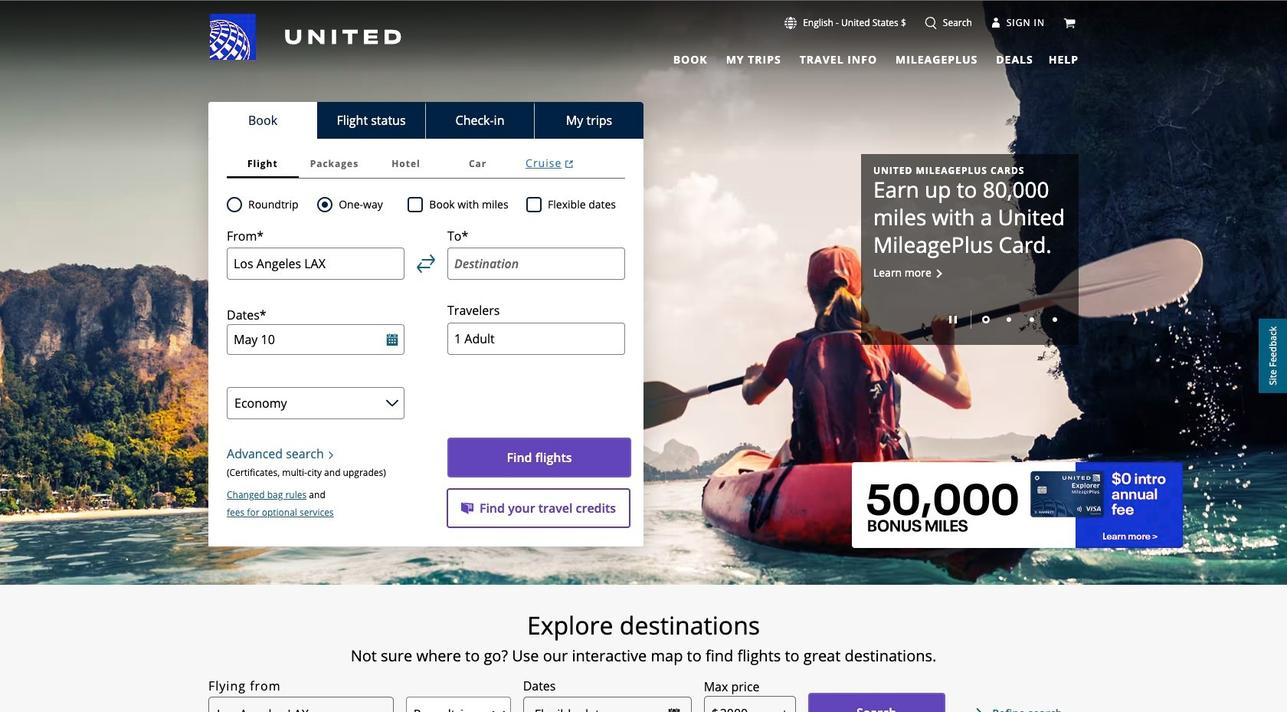 Task type: describe. For each thing, give the bounding box(es) containing it.
slide 3 of 4 image
[[1030, 318, 1035, 322]]

one way flight search element
[[333, 195, 383, 214]]

pause image
[[950, 316, 958, 324]]

Origin text field
[[227, 248, 405, 280]]

round trip flight search element
[[242, 195, 299, 214]]

explore destinations element
[[120, 610, 1168, 641]]

reverse origin and destination image
[[417, 255, 435, 273]]

1 vertical spatial tab list
[[209, 102, 644, 139]]

flexible dates image
[[668, 709, 681, 712]]



Task type: locate. For each thing, give the bounding box(es) containing it.
slide 4 of 4 image
[[1053, 318, 1058, 322]]

flying from element
[[209, 677, 281, 696]]

view cart, click to view list of recently searched saved trips. image
[[1064, 17, 1076, 29]]

2 vertical spatial tab list
[[227, 149, 626, 179]]

carousel buttons element
[[874, 305, 1067, 333]]

united logo link to homepage image
[[210, 14, 402, 60]]

slide 1 of 4 image
[[983, 316, 991, 324]]

navigation
[[0, 13, 1288, 69]]

main content
[[0, 1, 1288, 712]]

not sure where to go? use our interactive map to find flights to great destinations. element
[[120, 647, 1168, 665]]

Destination text field
[[448, 248, 626, 280]]

please enter the max price in the input text or tab to access the slider to set the max price. element
[[704, 678, 760, 696]]

0 vertical spatial tab list
[[664, 46, 1037, 69]]

slide 2 of 4 image
[[1007, 318, 1012, 322]]

currently in english united states	$ enter to change image
[[785, 17, 797, 29]]

Depart text field
[[227, 325, 405, 355]]

None text field
[[704, 696, 796, 712]]

tab list
[[664, 46, 1037, 69], [209, 102, 644, 139], [227, 149, 626, 179]]

book with miles element
[[408, 195, 527, 214]]



